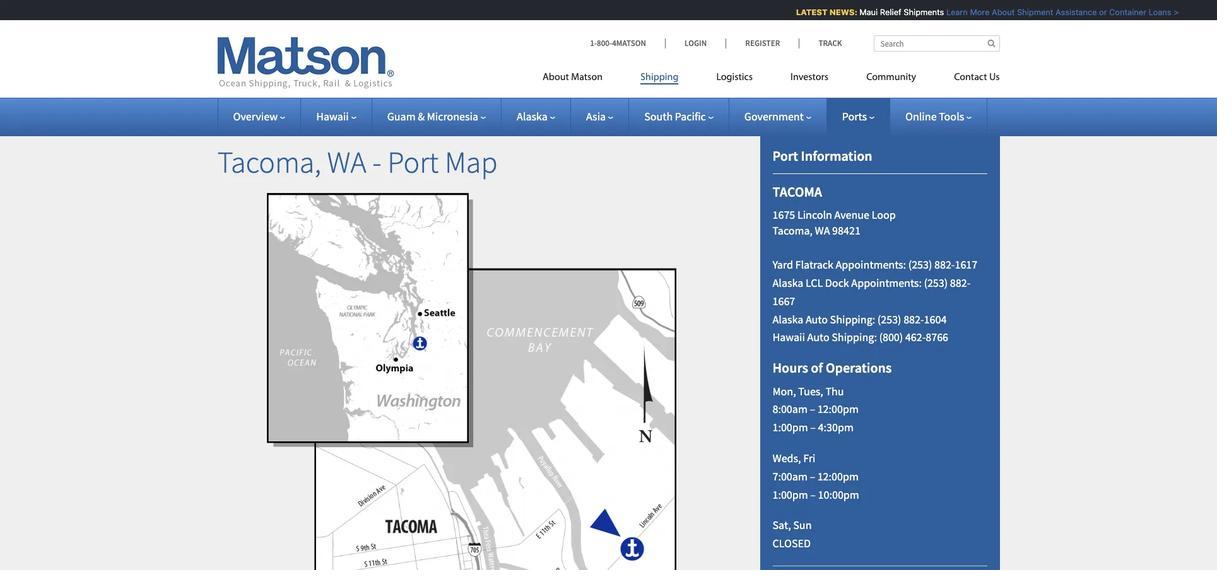 Task type: describe. For each thing, give the bounding box(es) containing it.
overview link
[[233, 109, 286, 124]]

logistics
[[717, 73, 753, 83]]

information
[[802, 147, 873, 165]]

1 vertical spatial (253)
[[925, 276, 948, 290]]

ports link
[[843, 109, 875, 124]]

2 vertical spatial alaska
[[773, 312, 804, 327]]

1617
[[956, 258, 978, 272]]

latest
[[791, 7, 823, 17]]

1:00pm inside weds, fri 7:00am – 12:00pm 1:00pm – 10:00pm
[[773, 488, 809, 502]]

hours
[[773, 359, 809, 377]]

0 horizontal spatial port
[[388, 143, 439, 181]]

mon, tues, thu 8:00am – 12:00pm 1:00pm – 4:30pm
[[773, 384, 859, 435]]

section containing port information
[[745, 116, 1016, 571]]

-
[[373, 143, 382, 181]]

overview
[[233, 109, 278, 124]]

1675 lincoln avenue loop tacoma, wa 98421
[[773, 208, 896, 238]]

10:00pm
[[819, 488, 860, 502]]

tacoma, inside 1675 lincoln avenue loop tacoma, wa 98421
[[773, 224, 813, 238]]

1604
[[925, 312, 947, 327]]

investors
[[791, 73, 829, 83]]

0 horizontal spatial wa
[[327, 143, 367, 181]]

login link
[[665, 38, 726, 49]]

government
[[745, 109, 804, 124]]

hawaii inside yard flatrack appointments: (253) 882-1617 alaska lcl dock appointments: (253) 882- 1667 alaska auto shipping: (253) 882-1604 hawaii auto shipping: (800) 462-8766
[[773, 330, 806, 345]]

12:00pm inside "mon, tues, thu 8:00am – 12:00pm 1:00pm – 4:30pm"
[[818, 402, 859, 417]]

ports
[[843, 109, 868, 124]]

1 vertical spatial appointments:
[[852, 276, 922, 290]]

more
[[965, 7, 985, 17]]

online
[[906, 109, 937, 124]]

contact us link
[[936, 66, 1000, 92]]

pacific
[[675, 109, 706, 124]]

maui
[[855, 7, 873, 17]]

latest news: maui relief shipments learn more about shipment assistance or container loans >
[[791, 7, 1174, 17]]

port information
[[773, 147, 873, 165]]

shipping link
[[622, 66, 698, 92]]

tues,
[[799, 384, 824, 399]]

government link
[[745, 109, 812, 124]]

online tools
[[906, 109, 965, 124]]

search image
[[988, 39, 996, 47]]

&
[[418, 109, 425, 124]]

map
[[445, 143, 498, 181]]

relief
[[875, 7, 897, 17]]

1 horizontal spatial port
[[773, 147, 799, 165]]

container
[[1105, 7, 1142, 17]]

8:00am
[[773, 402, 808, 417]]

1-
[[590, 38, 597, 49]]

guam
[[387, 109, 416, 124]]

Search search field
[[874, 35, 1000, 52]]

community
[[867, 73, 917, 83]]

contact us
[[955, 73, 1000, 83]]

fri
[[804, 451, 816, 466]]

tacoma, wa - port map
[[218, 143, 498, 181]]

or
[[1095, 7, 1102, 17]]

0 vertical spatial (253)
[[909, 258, 933, 272]]

hawaii link
[[316, 109, 357, 124]]

4:30pm
[[819, 421, 854, 435]]

micronesia
[[427, 109, 479, 124]]

community link
[[848, 66, 936, 92]]

lincoln
[[798, 208, 833, 222]]

sat, sun closed
[[773, 519, 812, 551]]

about matson link
[[543, 66, 622, 92]]

lcl
[[806, 276, 823, 290]]

1:00pm inside "mon, tues, thu 8:00am – 12:00pm 1:00pm – 4:30pm"
[[773, 421, 809, 435]]

avenue
[[835, 208, 870, 222]]

0 vertical spatial auto
[[806, 312, 828, 327]]

1 vertical spatial auto
[[808, 330, 830, 345]]

0 vertical spatial 882-
[[935, 258, 956, 272]]

alaska link
[[517, 109, 556, 124]]

thu
[[826, 384, 845, 399]]

1 horizontal spatial about
[[987, 7, 1010, 17]]

us
[[990, 73, 1000, 83]]

462-
[[906, 330, 926, 345]]

south
[[645, 109, 673, 124]]

south pacific link
[[645, 109, 714, 124]]

weds, fri 7:00am – 12:00pm 1:00pm – 10:00pm
[[773, 451, 860, 502]]

blue matson logo with ocean, shipping, truck, rail and logistics written beneath it. image
[[218, 37, 394, 89]]



Task type: vqa. For each thing, say whether or not it's contained in the screenshot.
days
no



Task type: locate. For each thing, give the bounding box(es) containing it.
tacoma,
[[218, 143, 321, 181], [773, 224, 813, 238]]

auto down lcl
[[806, 312, 828, 327]]

of
[[812, 359, 824, 377]]

1:00pm down the 7:00am
[[773, 488, 809, 502]]

1 vertical spatial shipping:
[[832, 330, 878, 345]]

learn
[[942, 7, 963, 17]]

about inside top menu navigation
[[543, 73, 569, 83]]

1 vertical spatial 882-
[[951, 276, 971, 290]]

1 12:00pm from the top
[[818, 402, 859, 417]]

tacoma, down 1675
[[773, 224, 813, 238]]

hours of operations
[[773, 359, 892, 377]]

tacoma
[[773, 183, 823, 201]]

alaska down 1667
[[773, 312, 804, 327]]

0 horizontal spatial hawaii
[[316, 109, 349, 124]]

asia link
[[586, 109, 614, 124]]

alaska up 1667
[[773, 276, 804, 290]]

2 12:00pm from the top
[[818, 470, 859, 484]]

port up tacoma at right top
[[773, 147, 799, 165]]

shipping
[[641, 73, 679, 83]]

logistics link
[[698, 66, 772, 92]]

news:
[[825, 7, 853, 17]]

section
[[745, 116, 1016, 571]]

1 vertical spatial hawaii
[[773, 330, 806, 345]]

(800)
[[880, 330, 904, 345]]

12:00pm up '4:30pm'
[[818, 402, 859, 417]]

wa inside 1675 lincoln avenue loop tacoma, wa 98421
[[815, 224, 831, 238]]

0 vertical spatial wa
[[327, 143, 367, 181]]

shipping: up operations
[[832, 330, 878, 345]]

(253) up (800)
[[878, 312, 902, 327]]

guam & micronesia link
[[387, 109, 486, 124]]

track
[[819, 38, 843, 49]]

about right more
[[987, 7, 1010, 17]]

matson
[[572, 73, 603, 83]]

wa
[[327, 143, 367, 181], [815, 224, 831, 238]]

shipment
[[1012, 7, 1049, 17]]

1 vertical spatial alaska
[[773, 276, 804, 290]]

882- up 1604
[[935, 258, 956, 272]]

sun
[[794, 519, 812, 533]]

None search field
[[874, 35, 1000, 52]]

1 vertical spatial 1:00pm
[[773, 488, 809, 502]]

7:00am
[[773, 470, 808, 484]]

(253) up 1604
[[925, 276, 948, 290]]

– left 10:00pm
[[811, 488, 816, 502]]

south pacific
[[645, 109, 706, 124]]

0 vertical spatial 12:00pm
[[818, 402, 859, 417]]

0 vertical spatial 1:00pm
[[773, 421, 809, 435]]

0 vertical spatial tacoma,
[[218, 143, 321, 181]]

800-
[[597, 38, 613, 49]]

operations
[[826, 359, 892, 377]]

0 vertical spatial hawaii
[[316, 109, 349, 124]]

1 vertical spatial tacoma,
[[773, 224, 813, 238]]

1667
[[773, 294, 796, 309]]

loans
[[1144, 7, 1167, 17]]

1 1:00pm from the top
[[773, 421, 809, 435]]

12:00pm up 10:00pm
[[818, 470, 859, 484]]

hawaii up hours
[[773, 330, 806, 345]]

mon,
[[773, 384, 797, 399]]

flatrack
[[796, 258, 834, 272]]

0 horizontal spatial tacoma,
[[218, 143, 321, 181]]

1-800-4matson
[[590, 38, 647, 49]]

yard flatrack appointments: (253) 882-1617 alaska lcl dock appointments: (253) 882- 1667 alaska auto shipping: (253) 882-1604 hawaii auto shipping: (800) 462-8766
[[773, 258, 978, 345]]

yard
[[773, 258, 794, 272]]

closed
[[773, 537, 811, 551]]

1 horizontal spatial tacoma,
[[773, 224, 813, 238]]

0 horizontal spatial about
[[543, 73, 569, 83]]

asia
[[586, 109, 606, 124]]

1 vertical spatial wa
[[815, 224, 831, 238]]

0 vertical spatial appointments:
[[836, 258, 907, 272]]

2 1:00pm from the top
[[773, 488, 809, 502]]

1:00pm down 8:00am
[[773, 421, 809, 435]]

1 horizontal spatial wa
[[815, 224, 831, 238]]

online tools link
[[906, 109, 972, 124]]

98421
[[833, 224, 861, 238]]

–
[[810, 402, 816, 417], [811, 421, 816, 435], [810, 470, 816, 484], [811, 488, 816, 502]]

– down fri
[[810, 470, 816, 484]]

1:00pm
[[773, 421, 809, 435], [773, 488, 809, 502]]

alaska down about matson
[[517, 109, 548, 124]]

0 vertical spatial alaska
[[517, 109, 548, 124]]

(253) left 1617
[[909, 258, 933, 272]]

weds,
[[773, 451, 802, 466]]

auto up the of
[[808, 330, 830, 345]]

1 vertical spatial about
[[543, 73, 569, 83]]

learn more about shipment assistance or container loans > link
[[942, 7, 1174, 17]]

investors link
[[772, 66, 848, 92]]

2 vertical spatial 882-
[[904, 312, 925, 327]]

– down tues,
[[810, 402, 816, 417]]

– left '4:30pm'
[[811, 421, 816, 435]]

register
[[746, 38, 781, 49]]

about
[[987, 7, 1010, 17], [543, 73, 569, 83]]

12:00pm inside weds, fri 7:00am – 12:00pm 1:00pm – 10:00pm
[[818, 470, 859, 484]]

track link
[[800, 38, 843, 49]]

about left matson
[[543, 73, 569, 83]]

top menu navigation
[[543, 66, 1000, 92]]

dock
[[826, 276, 850, 290]]

wa left -
[[327, 143, 367, 181]]

port
[[388, 143, 439, 181], [773, 147, 799, 165]]

4matson
[[613, 38, 647, 49]]

>
[[1169, 7, 1174, 17]]

about matson
[[543, 73, 603, 83]]

guam & micronesia
[[387, 109, 479, 124]]

register link
[[726, 38, 800, 49]]

shipping: down dock
[[831, 312, 876, 327]]

12:00pm
[[818, 402, 859, 417], [818, 470, 859, 484]]

1675
[[773, 208, 796, 222]]

port right -
[[388, 143, 439, 181]]

alaska
[[517, 109, 548, 124], [773, 276, 804, 290], [773, 312, 804, 327]]

882- down 1617
[[951, 276, 971, 290]]

appointments: up dock
[[836, 258, 907, 272]]

1 horizontal spatial hawaii
[[773, 330, 806, 345]]

appointments: right dock
[[852, 276, 922, 290]]

2 vertical spatial (253)
[[878, 312, 902, 327]]

1 vertical spatial 12:00pm
[[818, 470, 859, 484]]

hawaii up tacoma, wa - port map
[[316, 109, 349, 124]]

tacoma, down overview link
[[218, 143, 321, 181]]

8766
[[926, 330, 949, 345]]

hawaii
[[316, 109, 349, 124], [773, 330, 806, 345]]

0 vertical spatial about
[[987, 7, 1010, 17]]

0 vertical spatial shipping:
[[831, 312, 876, 327]]

contact
[[955, 73, 988, 83]]

loop
[[872, 208, 896, 222]]

1-800-4matson link
[[590, 38, 665, 49]]

login
[[685, 38, 707, 49]]

wa down 'lincoln'
[[815, 224, 831, 238]]

sat,
[[773, 519, 792, 533]]

882- up 462-
[[904, 312, 925, 327]]



